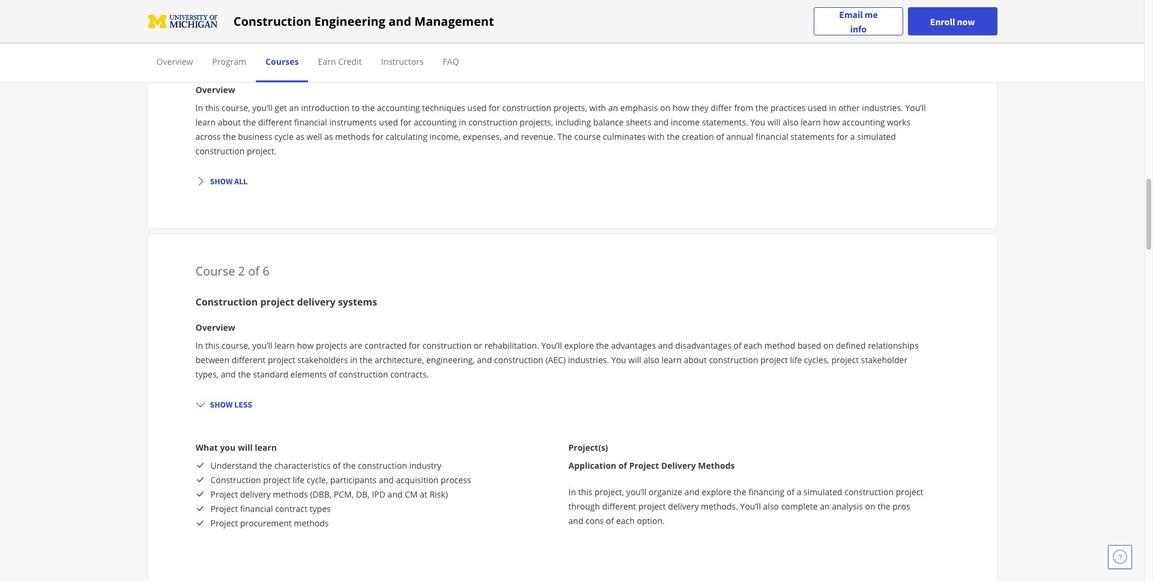 Task type: locate. For each thing, give the bounding box(es) containing it.
0 vertical spatial overview
[[157, 56, 193, 67]]

financial up 'procurement'
[[240, 504, 273, 515]]

0 horizontal spatial a
[[797, 487, 802, 498]]

and
[[389, 13, 412, 29], [654, 117, 669, 128], [504, 131, 519, 143], [659, 340, 674, 352], [477, 355, 492, 366], [221, 369, 236, 381], [379, 475, 394, 486], [685, 487, 700, 498], [388, 489, 403, 501], [569, 516, 584, 527]]

construction for construction engineering and management
[[234, 13, 312, 29]]

in up income,
[[459, 117, 467, 128]]

techniques
[[422, 102, 466, 114]]

0 horizontal spatial as
[[296, 131, 305, 143]]

show
[[210, 176, 233, 187], [210, 400, 233, 411]]

1 horizontal spatial explore
[[702, 487, 732, 498]]

1 vertical spatial this
[[205, 340, 220, 352]]

0 horizontal spatial you
[[612, 355, 627, 366]]

1 vertical spatial with
[[648, 131, 665, 143]]

project up standard
[[268, 355, 296, 366]]

also down financing
[[764, 501, 780, 513]]

2 vertical spatial different
[[603, 501, 637, 513]]

email
[[840, 8, 863, 20]]

6
[[263, 25, 270, 42], [263, 263, 270, 280]]

of right 1
[[248, 25, 260, 42]]

with
[[590, 102, 607, 114], [648, 131, 665, 143]]

in inside in this project, you'll organize and explore the financing of a simulated construction project through different project delivery methods. you'll also complete an analysis on the pros and cons of each option.
[[569, 487, 576, 498]]

project for project financial contract types
[[211, 504, 238, 515]]

0 vertical spatial each
[[744, 340, 763, 352]]

2 vertical spatial in
[[569, 487, 576, 498]]

course, up between
[[222, 340, 250, 352]]

1 horizontal spatial about
[[684, 355, 707, 366]]

0 horizontal spatial each
[[617, 516, 635, 527]]

you'll inside "in this course, you'll learn how projects are contracted for construction or rehabilitation. you'll explore the advantages and disadvantages of each method based on defined relationships between different project stakeholders in the architecture, engineering, and construction (aec) industries. you will also learn about construction project life cycles, project stakeholder types, and the standard elements of construction contracts."
[[542, 340, 562, 352]]

the left advantages
[[596, 340, 609, 352]]

of down stakeholders
[[329, 369, 337, 381]]

construction down course 2 of 6
[[196, 296, 258, 309]]

0 horizontal spatial financial
[[240, 504, 273, 515]]

also inside "in this course, you'll learn how projects are contracted for construction or rehabilitation. you'll explore the advantages and disadvantages of each method based on defined relationships between different project stakeholders in the architecture, engineering, and construction (aec) industries. you will also learn about construction project life cycles, project stakeholder types, and the standard elements of construction contracts."
[[644, 355, 660, 366]]

1 course from the top
[[196, 25, 235, 42]]

0 horizontal spatial simulated
[[804, 487, 843, 498]]

0 vertical spatial will
[[768, 117, 781, 128]]

1 course, from the top
[[222, 102, 250, 114]]

different down project,
[[603, 501, 637, 513]]

for up calculating on the top of the page
[[401, 117, 412, 128]]

the right understand
[[259, 461, 272, 472]]

2 horizontal spatial on
[[866, 501, 876, 513]]

instructors
[[381, 56, 424, 67]]

0 vertical spatial course,
[[222, 102, 250, 114]]

each
[[744, 340, 763, 352], [617, 516, 635, 527]]

2 vertical spatial you'll
[[627, 487, 647, 498]]

project procurement methods
[[211, 518, 329, 530]]

explore up '(aec)'
[[565, 340, 594, 352]]

application
[[569, 461, 617, 472]]

cycle,
[[307, 475, 328, 486]]

will down advantages
[[629, 355, 642, 366]]

2 vertical spatial this
[[579, 487, 593, 498]]

you'll inside in this project, you'll organize and explore the financing of a simulated construction project through different project delivery methods. you'll also complete an analysis on the pros and cons of each option.
[[627, 487, 647, 498]]

2 show from the top
[[210, 400, 233, 411]]

1 vertical spatial industries.
[[568, 355, 610, 366]]

you
[[751, 117, 766, 128], [612, 355, 627, 366]]

stakeholders
[[298, 355, 348, 366]]

with up balance
[[590, 102, 607, 114]]

6 right 2
[[263, 263, 270, 280]]

explore inside "in this course, you'll learn how projects are contracted for construction or rehabilitation. you'll explore the advantages and disadvantages of each method based on defined relationships between different project stakeholders in the architecture, engineering, and construction (aec) industries. you will also learn about construction project life cycles, project stakeholder types, and the standard elements of construction contracts."
[[565, 340, 594, 352]]

1 vertical spatial simulated
[[804, 487, 843, 498]]

0 vertical spatial how
[[673, 102, 690, 114]]

1 horizontal spatial projects
[[377, 58, 416, 71]]

credit
[[338, 56, 362, 67]]

project up pros
[[897, 487, 924, 498]]

for
[[297, 58, 311, 71], [489, 102, 500, 114], [401, 117, 412, 128], [373, 131, 384, 143], [837, 131, 849, 143], [409, 340, 421, 352]]

you'll for course 1 of 6
[[252, 102, 273, 114]]

1 horizontal spatial as
[[325, 131, 333, 143]]

overview for course 2 of 6
[[196, 322, 235, 334]]

0 horizontal spatial life
[[293, 475, 305, 486]]

and right the sheets
[[654, 117, 669, 128]]

2 horizontal spatial an
[[821, 501, 830, 513]]

also down practices
[[783, 117, 799, 128]]

with down the sheets
[[648, 131, 665, 143]]

1 6 from the top
[[263, 25, 270, 42]]

in left other
[[830, 102, 837, 114]]

delivery
[[297, 296, 336, 309], [240, 489, 271, 501], [669, 501, 699, 513]]

pros
[[893, 501, 911, 513]]

2 vertical spatial how
[[297, 340, 314, 352]]

0 vertical spatial 6
[[263, 25, 270, 42]]

program
[[212, 56, 246, 67]]

0 vertical spatial construction
[[234, 13, 312, 29]]

construction up courses link
[[234, 13, 312, 29]]

course 2 of 6
[[196, 263, 270, 280]]

2 vertical spatial you'll
[[741, 501, 761, 513]]

engineering,
[[427, 355, 475, 366]]

of right 2
[[248, 263, 260, 280]]

2 course, from the top
[[222, 340, 250, 352]]

2 horizontal spatial in
[[830, 102, 837, 114]]

how up stakeholders
[[297, 340, 314, 352]]

this inside "in this course, you'll learn how projects are contracted for construction or rehabilitation. you'll explore the advantages and disadvantages of each method based on defined relationships between different project stakeholders in the architecture, engineering, and construction (aec) industries. you will also learn about construction project life cycles, project stakeholder types, and the standard elements of construction contracts."
[[205, 340, 220, 352]]

2 vertical spatial construction
[[211, 475, 261, 486]]

show inside dropdown button
[[210, 400, 233, 411]]

in inside in this course, you'll get an introduction to the accounting techniques used for construction projects, with an emphasis on how they differ from the practices used in other industries. you'll learn about the different financial instruments used for accounting in construction projects, including balance sheets and income statements. you will also learn how accounting works across the business cycle as well as methods for calculating income, expenses, and revenue. the course culminates with the creation of annual financial statements for a simulated construction project.
[[196, 102, 203, 114]]

1 vertical spatial overview
[[196, 84, 235, 96]]

program link
[[212, 56, 246, 67]]

0 vertical spatial life
[[791, 355, 803, 366]]

show for show less
[[210, 400, 233, 411]]

you'll
[[252, 102, 273, 114], [252, 340, 273, 352], [627, 487, 647, 498]]

0 horizontal spatial you'll
[[542, 340, 562, 352]]

each left method
[[744, 340, 763, 352]]

you down advantages
[[612, 355, 627, 366]]

methods up "contract"
[[273, 489, 308, 501]]

in up through
[[569, 487, 576, 498]]

2 horizontal spatial you'll
[[906, 102, 927, 114]]

0 vertical spatial course
[[196, 25, 235, 42]]

project down characteristics
[[263, 475, 291, 486]]

0 horizontal spatial with
[[590, 102, 607, 114]]

2 vertical spatial on
[[866, 501, 876, 513]]

1 vertical spatial show
[[210, 400, 233, 411]]

different down get
[[258, 117, 292, 128]]

life down based
[[791, 355, 803, 366]]

2 course from the top
[[196, 263, 235, 280]]

1 horizontal spatial simulated
[[858, 131, 897, 143]]

this
[[205, 102, 220, 114], [205, 340, 220, 352], [579, 487, 593, 498]]

projects up stakeholders
[[316, 340, 348, 352]]

a inside in this project, you'll organize and explore the financing of a simulated construction project through different project delivery methods. you'll also complete an analysis on the pros and cons of each option.
[[797, 487, 802, 498]]

0 horizontal spatial how
[[297, 340, 314, 352]]

project
[[630, 461, 660, 472], [211, 489, 238, 501], [211, 504, 238, 515], [211, 518, 238, 530]]

different up standard
[[232, 355, 266, 366]]

2 vertical spatial overview
[[196, 322, 235, 334]]

in down are
[[350, 355, 358, 366]]

statements
[[791, 131, 835, 143]]

for left calculating on the top of the page
[[373, 131, 384, 143]]

delivery inside in this project, you'll organize and explore the financing of a simulated construction project through different project delivery methods. you'll also complete an analysis on the pros and cons of each option.
[[669, 501, 699, 513]]

as right well
[[325, 131, 333, 143]]

and up ipd
[[379, 475, 394, 486]]

1 horizontal spatial you'll
[[741, 501, 761, 513]]

1 horizontal spatial industries.
[[863, 102, 904, 114]]

on right analysis
[[866, 501, 876, 513]]

project down the defined
[[832, 355, 860, 366]]

learn up standard
[[275, 340, 295, 352]]

0 horizontal spatial will
[[238, 443, 253, 454]]

course, for 2
[[222, 340, 250, 352]]

course
[[575, 131, 601, 143]]

in this course, you'll get an introduction to the accounting techniques used for construction projects, with an emphasis on how they differ from the practices used in other industries. you'll learn about the different financial instruments used for accounting in construction projects, including balance sheets and income statements. you will also learn how accounting works across the business cycle as well as methods for calculating income, expenses, and revenue. the course culminates with the creation of annual financial statements for a simulated construction project.
[[196, 102, 927, 157]]

2 horizontal spatial how
[[824, 117, 840, 128]]

the left standard
[[238, 369, 251, 381]]

explore
[[565, 340, 594, 352], [702, 487, 732, 498]]

learn down disadvantages
[[662, 355, 682, 366]]

industries.
[[863, 102, 904, 114], [568, 355, 610, 366]]

balance
[[594, 117, 624, 128]]

0 vertical spatial a
[[851, 131, 856, 143]]

course, up 'business'
[[222, 102, 250, 114]]

life
[[791, 355, 803, 366], [293, 475, 305, 486]]

course, inside "in this course, you'll learn how projects are contracted for construction or rehabilitation. you'll explore the advantages and disadvantages of each method based on defined relationships between different project stakeholders in the architecture, engineering, and construction (aec) industries. you will also learn about construction project life cycles, project stakeholder types, and the standard elements of construction contracts."
[[222, 340, 250, 352]]

1 vertical spatial construction
[[196, 296, 258, 309]]

0 vertical spatial you
[[751, 117, 766, 128]]

how
[[673, 102, 690, 114], [824, 117, 840, 128], [297, 340, 314, 352]]

about up across
[[218, 117, 241, 128]]

accounting
[[241, 58, 295, 71], [377, 102, 420, 114], [414, 117, 457, 128], [843, 117, 886, 128]]

enroll now button
[[909, 7, 998, 35]]

advantages
[[612, 340, 656, 352]]

in this course, you'll learn how projects are contracted for construction or rehabilitation. you'll explore the advantages and disadvantages of each method based on defined relationships between different project stakeholders in the architecture, engineering, and construction (aec) industries. you will also learn about construction project life cycles, project stakeholder types, and the standard elements of construction contracts.
[[196, 340, 919, 381]]

1 horizontal spatial on
[[824, 340, 834, 352]]

courses link
[[266, 56, 299, 67]]

creation
[[682, 131, 715, 143]]

2 vertical spatial will
[[238, 443, 253, 454]]

stakeholder
[[862, 355, 908, 366]]

you'll inside in this course, you'll get an introduction to the accounting techniques used for construction projects, with an emphasis on how they differ from the practices used in other industries. you'll learn about the different financial instruments used for accounting in construction projects, including balance sheets and income statements. you will also learn how accounting works across the business cycle as well as methods for calculating income, expenses, and revenue. the course culminates with the creation of annual financial statements for a simulated construction project.
[[252, 102, 273, 114]]

methods inside in this course, you'll get an introduction to the accounting techniques used for construction projects, with an emphasis on how they differ from the practices used in other industries. you'll learn about the different financial instruments used for accounting in construction projects, including balance sheets and income statements. you will also learn how accounting works across the business cycle as well as methods for calculating income, expenses, and revenue. the course culminates with the creation of annual financial statements for a simulated construction project.
[[335, 131, 370, 143]]

overview down the financial
[[196, 84, 235, 96]]

application of project delivery methods
[[569, 461, 735, 472]]

in
[[196, 102, 203, 114], [196, 340, 203, 352], [569, 487, 576, 498]]

as
[[296, 131, 305, 143], [325, 131, 333, 143]]

you'll inside "in this course, you'll learn how projects are contracted for construction or rehabilitation. you'll explore the advantages and disadvantages of each method based on defined relationships between different project stakeholders in the architecture, engineering, and construction (aec) industries. you will also learn about construction project life cycles, project stakeholder types, and the standard elements of construction contracts."
[[252, 340, 273, 352]]

0 vertical spatial show
[[210, 176, 233, 187]]

different inside "in this course, you'll learn how projects are contracted for construction or rehabilitation. you'll explore the advantages and disadvantages of each method based on defined relationships between different project stakeholders in the architecture, engineering, and construction (aec) industries. you will also learn about construction project life cycles, project stakeholder types, and the standard elements of construction contracts."
[[232, 355, 266, 366]]

and down through
[[569, 516, 584, 527]]

industries. inside "in this course, you'll learn how projects are contracted for construction or rehabilitation. you'll explore the advantages and disadvantages of each method based on defined relationships between different project stakeholders in the architecture, engineering, and construction (aec) industries. you will also learn about construction project life cycles, project stakeholder types, and the standard elements of construction contracts."
[[568, 355, 610, 366]]

6 for course 2 of 6
[[263, 263, 270, 280]]

delivery up project financial contract types
[[240, 489, 271, 501]]

methods for delivery
[[273, 489, 308, 501]]

projects,
[[554, 102, 588, 114], [520, 117, 554, 128]]

0 vertical spatial explore
[[565, 340, 594, 352]]

construction
[[314, 58, 375, 71], [503, 102, 552, 114], [469, 117, 518, 128], [196, 146, 245, 157], [423, 340, 472, 352], [495, 355, 544, 366], [710, 355, 759, 366], [339, 369, 388, 381], [358, 461, 407, 472], [845, 487, 894, 498]]

1 vertical spatial explore
[[702, 487, 732, 498]]

2 vertical spatial financial
[[240, 504, 273, 515]]

expenses,
[[463, 131, 502, 143]]

participants
[[330, 475, 377, 486]]

0 horizontal spatial also
[[644, 355, 660, 366]]

will right you
[[238, 443, 253, 454]]

2 6 from the top
[[263, 263, 270, 280]]

1 horizontal spatial delivery
[[297, 296, 336, 309]]

1 show from the top
[[210, 176, 233, 187]]

2 horizontal spatial will
[[768, 117, 781, 128]]

course, for 1
[[222, 102, 250, 114]]

course for course 2 of 6
[[196, 263, 235, 280]]

also down advantages
[[644, 355, 660, 366]]

for up the architecture,
[[409, 340, 421, 352]]

you'll up '(aec)'
[[542, 340, 562, 352]]

in inside "in this course, you'll learn how projects are contracted for construction or rehabilitation. you'll explore the advantages and disadvantages of each method based on defined relationships between different project stakeholders in the architecture, engineering, and construction (aec) industries. you will also learn about construction project life cycles, project stakeholder types, and the standard elements of construction contracts."
[[196, 340, 203, 352]]

you'll up works
[[906, 102, 927, 114]]

2 vertical spatial also
[[764, 501, 780, 513]]

architecture,
[[375, 355, 424, 366]]

of down statements. in the top of the page
[[717, 131, 725, 143]]

2 vertical spatial methods
[[294, 518, 329, 530]]

1 vertical spatial on
[[824, 340, 834, 352]]

0 vertical spatial on
[[661, 102, 671, 114]]

course, inside in this course, you'll get an introduction to the accounting techniques used for construction projects, with an emphasis on how they differ from the practices used in other industries. you'll learn about the different financial instruments used for accounting in construction projects, including balance sheets and income statements. you will also learn how accounting works across the business cycle as well as methods for calculating income, expenses, and revenue. the course culminates with the creation of annual financial statements for a simulated construction project.
[[222, 102, 250, 114]]

overview up between
[[196, 322, 235, 334]]

1 vertical spatial 6
[[263, 263, 270, 280]]

also
[[783, 117, 799, 128], [644, 355, 660, 366], [764, 501, 780, 513]]

the
[[558, 131, 573, 143]]

you'll inside in this project, you'll organize and explore the financing of a simulated construction project through different project delivery methods. you'll also complete an analysis on the pros and cons of each option.
[[741, 501, 761, 513]]

1 vertical spatial about
[[684, 355, 707, 366]]

0 horizontal spatial explore
[[565, 340, 594, 352]]

overview down university of michigan image on the top left
[[157, 56, 193, 67]]

methods down instruments
[[335, 131, 370, 143]]

simulated down works
[[858, 131, 897, 143]]

show inside "dropdown button"
[[210, 176, 233, 187]]

show left all
[[210, 176, 233, 187]]

financial right annual
[[756, 131, 789, 143]]

industries. right '(aec)'
[[568, 355, 610, 366]]

2 horizontal spatial financial
[[756, 131, 789, 143]]

1 horizontal spatial you
[[751, 117, 766, 128]]

this up between
[[205, 340, 220, 352]]

industries. inside in this course, you'll get an introduction to the accounting techniques used for construction projects, with an emphasis on how they differ from the practices used in other industries. you'll learn about the different financial instruments used for accounting in construction projects, including balance sheets and income statements. you will also learn how accounting works across the business cycle as well as methods for calculating income, expenses, and revenue. the course culminates with the creation of annual financial statements for a simulated construction project.
[[863, 102, 904, 114]]

0 vertical spatial methods
[[335, 131, 370, 143]]

1 horizontal spatial life
[[791, 355, 803, 366]]

and left cm
[[388, 489, 403, 501]]

0 vertical spatial about
[[218, 117, 241, 128]]

how inside "in this course, you'll learn how projects are contracted for construction or rehabilitation. you'll explore the advantages and disadvantages of each method based on defined relationships between different project stakeholders in the architecture, engineering, and construction (aec) industries. you will also learn about construction project life cycles, project stakeholder types, and the standard elements of construction contracts."
[[297, 340, 314, 352]]

characteristics
[[274, 461, 331, 472]]

on
[[661, 102, 671, 114], [824, 340, 834, 352], [866, 501, 876, 513]]

1 vertical spatial methods
[[273, 489, 308, 501]]

and left the revenue.
[[504, 131, 519, 143]]

understand the characteristics of the construction industry
[[211, 461, 442, 472]]

0 vertical spatial you'll
[[906, 102, 927, 114]]

0 vertical spatial simulated
[[858, 131, 897, 143]]

0 vertical spatial you'll
[[252, 102, 273, 114]]

2 horizontal spatial delivery
[[669, 501, 699, 513]]

about inside in this course, you'll get an introduction to the accounting techniques used for construction projects, with an emphasis on how they differ from the practices used in other industries. you'll learn about the different financial instruments used for accounting in construction projects, including balance sheets and income statements. you will also learn how accounting works across the business cycle as well as methods for calculating income, expenses, and revenue. the course culminates with the creation of annual financial statements for a simulated construction project.
[[218, 117, 241, 128]]

types
[[310, 504, 331, 515]]

cm
[[405, 489, 418, 501]]

emphasis
[[621, 102, 658, 114]]

the up methods.
[[734, 487, 747, 498]]

project for project delivery methods (dbb, pcm, db, ipd and cm at risk)
[[211, 489, 238, 501]]

this inside in this project, you'll organize and explore the financing of a simulated construction project through different project delivery methods. you'll also complete an analysis on the pros and cons of each option.
[[579, 487, 593, 498]]

you'll down financing
[[741, 501, 761, 513]]

0 horizontal spatial about
[[218, 117, 241, 128]]

a down other
[[851, 131, 856, 143]]

in this project, you'll organize and explore the financing of a simulated construction project through different project delivery methods. you'll also complete an analysis on the pros and cons of each option.
[[569, 487, 924, 527]]

how up income at right top
[[673, 102, 690, 114]]

2 horizontal spatial used
[[808, 102, 827, 114]]

each inside "in this course, you'll learn how projects are contracted for construction or rehabilitation. you'll explore the advantages and disadvantages of each method based on defined relationships between different project stakeholders in the architecture, engineering, and construction (aec) industries. you will also learn about construction project life cycles, project stakeholder types, and the standard elements of construction contracts."
[[744, 340, 763, 352]]

university of michigan image
[[147, 12, 219, 31]]

in
[[830, 102, 837, 114], [459, 117, 467, 128], [350, 355, 358, 366]]

delivery
[[662, 461, 696, 472]]

an
[[289, 102, 299, 114], [609, 102, 619, 114], [821, 501, 830, 513]]

financing
[[749, 487, 785, 498]]

1 horizontal spatial financial
[[294, 117, 327, 128]]

an up balance
[[609, 102, 619, 114]]

analysis
[[833, 501, 864, 513]]

methods down types
[[294, 518, 329, 530]]

in up between
[[196, 340, 203, 352]]

used up expenses, at the top left of page
[[468, 102, 487, 114]]

0 vertical spatial projects
[[377, 58, 416, 71]]

this for course 1 of 6
[[205, 102, 220, 114]]

the up participants
[[343, 461, 356, 472]]

each inside in this project, you'll organize and explore the financing of a simulated construction project through different project delivery methods. you'll also complete an analysis on the pros and cons of each option.
[[617, 516, 635, 527]]

will down practices
[[768, 117, 781, 128]]

industries. up works
[[863, 102, 904, 114]]

on inside in this project, you'll organize and explore the financing of a simulated construction project through different project delivery methods. you'll also complete an analysis on the pros and cons of each option.
[[866, 501, 876, 513]]

about down disadvantages
[[684, 355, 707, 366]]

2 vertical spatial delivery
[[669, 501, 699, 513]]

construction for construction project delivery systems
[[196, 296, 258, 309]]

1 vertical spatial course,
[[222, 340, 250, 352]]

1 vertical spatial in
[[459, 117, 467, 128]]

how down other
[[824, 117, 840, 128]]

0 vertical spatial also
[[783, 117, 799, 128]]

course
[[196, 25, 235, 42], [196, 263, 235, 280]]

enroll now
[[931, 15, 976, 27]]

course 1 of 6
[[196, 25, 270, 42]]

cycles,
[[805, 355, 830, 366]]

industry
[[410, 461, 442, 472]]

1 horizontal spatial also
[[764, 501, 780, 513]]

you'll right project,
[[627, 487, 647, 498]]

6 right 1
[[263, 25, 270, 42]]

earn
[[318, 56, 336, 67]]

2 horizontal spatial also
[[783, 117, 799, 128]]

this up across
[[205, 102, 220, 114]]

life down characteristics
[[293, 475, 305, 486]]

in up across
[[196, 102, 203, 114]]

on right emphasis
[[661, 102, 671, 114]]

2 as from the left
[[325, 131, 333, 143]]

sheets
[[626, 117, 652, 128]]

as left well
[[296, 131, 305, 143]]

1 vertical spatial projects
[[316, 340, 348, 352]]

this inside in this course, you'll get an introduction to the accounting techniques used for construction projects, with an emphasis on how they differ from the practices used in other industries. you'll learn about the different financial instruments used for accounting in construction projects, including balance sheets and income statements. you will also learn how accounting works across the business cycle as well as methods for calculating income, expenses, and revenue. the course culminates with the creation of annual financial statements for a simulated construction project.
[[205, 102, 220, 114]]

at
[[420, 489, 428, 501]]

course left 1
[[196, 25, 235, 42]]

learn up understand
[[255, 443, 277, 454]]

will
[[768, 117, 781, 128], [629, 355, 642, 366], [238, 443, 253, 454]]

methods for procurement
[[294, 518, 329, 530]]

contracts.
[[391, 369, 429, 381]]



Task type: vqa. For each thing, say whether or not it's contained in the screenshot.
the leftmost each
yes



Task type: describe. For each thing, give the bounding box(es) containing it.
overview link
[[157, 56, 193, 67]]

0 horizontal spatial an
[[289, 102, 299, 114]]

for inside "in this course, you'll learn how projects are contracted for construction or rehabilitation. you'll explore the advantages and disadvantages of each method based on defined relationships between different project stakeholders in the architecture, engineering, and construction (aec) industries. you will also learn about construction project life cycles, project stakeholder types, and the standard elements of construction contracts."
[[409, 340, 421, 352]]

methods.
[[701, 501, 739, 513]]

1 vertical spatial financial
[[756, 131, 789, 143]]

elements
[[291, 369, 327, 381]]

and down or
[[477, 355, 492, 366]]

will inside in this course, you'll get an introduction to the accounting techniques used for construction projects, with an emphasis on how they differ from the practices used in other industries. you'll learn about the different financial instruments used for accounting in construction projects, including balance sheets and income statements. you will also learn how accounting works across the business cycle as well as methods for calculating income, expenses, and revenue. the course culminates with the creation of annual financial statements for a simulated construction project.
[[768, 117, 781, 128]]

on inside in this course, you'll get an introduction to the accounting techniques used for construction projects, with an emphasis on how they differ from the practices used in other industries. you'll learn about the different financial instruments used for accounting in construction projects, including balance sheets and income statements. you will also learn how accounting works across the business cycle as well as methods for calculating income, expenses, and revenue. the course culminates with the creation of annual financial statements for a simulated construction project.
[[661, 102, 671, 114]]

between
[[196, 355, 230, 366]]

well
[[307, 131, 322, 143]]

business
[[238, 131, 272, 143]]

complete
[[782, 501, 818, 513]]

for left earn
[[297, 58, 311, 71]]

introduction
[[301, 102, 350, 114]]

courses
[[266, 56, 299, 67]]

financial accounting for construction projects
[[196, 58, 416, 71]]

of inside in this course, you'll get an introduction to the accounting techniques used for construction projects, with an emphasis on how they differ from the practices used in other industries. you'll learn about the different financial instruments used for accounting in construction projects, including balance sheets and income statements. you will also learn how accounting works across the business cycle as well as methods for calculating income, expenses, and revenue. the course culminates with the creation of annual financial statements for a simulated construction project.
[[717, 131, 725, 143]]

the left pros
[[878, 501, 891, 513]]

construction project life cycle, participants and acquisition process
[[211, 475, 471, 486]]

method
[[765, 340, 796, 352]]

and right advantages
[[659, 340, 674, 352]]

pcm,
[[334, 489, 354, 501]]

through
[[569, 501, 600, 513]]

understand
[[211, 461, 257, 472]]

get
[[275, 102, 287, 114]]

1 vertical spatial life
[[293, 475, 305, 486]]

show all button
[[191, 171, 253, 192]]

defined
[[836, 340, 866, 352]]

methods
[[699, 461, 735, 472]]

project down method
[[761, 355, 789, 366]]

on inside "in this course, you'll learn how projects are contracted for construction or rehabilitation. you'll explore the advantages and disadvantages of each method based on defined relationships between different project stakeholders in the architecture, engineering, and construction (aec) industries. you will also learn about construction project life cycles, project stakeholder types, and the standard elements of construction contracts."
[[824, 340, 834, 352]]

ipd
[[372, 489, 386, 501]]

contract
[[275, 504, 308, 515]]

will inside "in this course, you'll learn how projects are contracted for construction or rehabilitation. you'll explore the advantages and disadvantages of each method based on defined relationships between different project stakeholders in the architecture, engineering, and construction (aec) industries. you will also learn about construction project life cycles, project stakeholder types, and the standard elements of construction contracts."
[[629, 355, 642, 366]]

1 horizontal spatial in
[[459, 117, 467, 128]]

different inside in this project, you'll organize and explore the financing of a simulated construction project through different project delivery methods. you'll also complete an analysis on the pros and cons of each option.
[[603, 501, 637, 513]]

you inside in this course, you'll get an introduction to the accounting techniques used for construction projects, with an emphasis on how they differ from the practices used in other industries. you'll learn about the different financial instruments used for accounting in construction projects, including balance sheets and income statements. you will also learn how accounting works across the business cycle as well as methods for calculating income, expenses, and revenue. the course culminates with the creation of annual financial statements for a simulated construction project.
[[751, 117, 766, 128]]

certificate menu element
[[147, 43, 998, 82]]

also inside in this project, you'll organize and explore the financing of a simulated construction project through different project delivery methods. you'll also complete an analysis on the pros and cons of each option.
[[764, 501, 780, 513]]

culminates
[[603, 131, 646, 143]]

in for course 1 of 6
[[196, 102, 203, 114]]

of right cons
[[607, 516, 614, 527]]

about inside "in this course, you'll learn how projects are contracted for construction or rehabilitation. you'll explore the advantages and disadvantages of each method based on defined relationships between different project stakeholders in the architecture, engineering, and construction (aec) industries. you will also learn about construction project life cycles, project stakeholder types, and the standard elements of construction contracts."
[[684, 355, 707, 366]]

construction inside in this project, you'll organize and explore the financing of a simulated construction project through different project delivery methods. you'll also complete an analysis on the pros and cons of each option.
[[845, 487, 894, 498]]

construction for construction project life cycle, participants and acquisition process
[[211, 475, 261, 486]]

you
[[220, 443, 236, 454]]

show less button
[[191, 394, 257, 416]]

they
[[692, 102, 709, 114]]

show all
[[210, 176, 248, 187]]

relationships
[[869, 340, 919, 352]]

overview inside the certificate menu element
[[157, 56, 193, 67]]

now
[[958, 15, 976, 27]]

faq link
[[443, 56, 459, 67]]

(aec)
[[546, 355, 566, 366]]

0 vertical spatial delivery
[[297, 296, 336, 309]]

the right the from
[[756, 102, 769, 114]]

the right across
[[223, 131, 236, 143]]

overview for course 1 of 6
[[196, 84, 235, 96]]

help center image
[[1114, 551, 1128, 565]]

systems
[[338, 296, 377, 309]]

or
[[474, 340, 483, 352]]

learn up statements
[[801, 117, 821, 128]]

acquisition
[[396, 475, 439, 486]]

rehabilitation.
[[485, 340, 540, 352]]

1 as from the left
[[296, 131, 305, 143]]

income
[[671, 117, 700, 128]]

the down are
[[360, 355, 373, 366]]

practices
[[771, 102, 806, 114]]

life inside "in this course, you'll learn how projects are contracted for construction or rehabilitation. you'll explore the advantages and disadvantages of each method based on defined relationships between different project stakeholders in the architecture, engineering, and construction (aec) industries. you will also learn about construction project life cycles, project stakeholder types, and the standard elements of construction contracts."
[[791, 355, 803, 366]]

and right the types,
[[221, 369, 236, 381]]

project for project procurement methods
[[211, 518, 238, 530]]

works
[[888, 117, 911, 128]]

0 vertical spatial in
[[830, 102, 837, 114]]

earn credit
[[318, 56, 362, 67]]

1 vertical spatial how
[[824, 117, 840, 128]]

an inside in this project, you'll organize and explore the financing of a simulated construction project through different project delivery methods. you'll also complete an analysis on the pros and cons of each option.
[[821, 501, 830, 513]]

management
[[415, 13, 494, 29]]

the right to
[[362, 102, 375, 114]]

in inside "in this course, you'll learn how projects are contracted for construction or rehabilitation. you'll explore the advantages and disadvantages of each method based on defined relationships between different project stakeholders in the architecture, engineering, and construction (aec) industries. you will also learn about construction project life cycles, project stakeholder types, and the standard elements of construction contracts."
[[350, 355, 358, 366]]

me
[[865, 8, 878, 20]]

(dbb,
[[310, 489, 332, 501]]

annual
[[727, 131, 754, 143]]

and up instructors
[[389, 13, 412, 29]]

standard
[[253, 369, 288, 381]]

project(s)
[[569, 443, 609, 454]]

to
[[352, 102, 360, 114]]

you'll for course 2 of 6
[[252, 340, 273, 352]]

for down other
[[837, 131, 849, 143]]

email me info
[[840, 8, 878, 35]]

faq
[[443, 56, 459, 67]]

0 vertical spatial with
[[590, 102, 607, 114]]

1 horizontal spatial with
[[648, 131, 665, 143]]

learn up across
[[196, 117, 216, 128]]

info
[[851, 23, 867, 35]]

2
[[238, 263, 245, 280]]

based
[[798, 340, 822, 352]]

instruments
[[330, 117, 377, 128]]

0 horizontal spatial delivery
[[240, 489, 271, 501]]

0 vertical spatial projects,
[[554, 102, 588, 114]]

disadvantages
[[676, 340, 732, 352]]

process
[[441, 475, 471, 486]]

1
[[238, 25, 245, 42]]

the up 'business'
[[243, 117, 256, 128]]

of up the 'complete'
[[787, 487, 795, 498]]

revenue.
[[521, 131, 556, 143]]

explore inside in this project, you'll organize and explore the financing of a simulated construction project through different project delivery methods. you'll also complete an analysis on the pros and cons of each option.
[[702, 487, 732, 498]]

1 vertical spatial projects,
[[520, 117, 554, 128]]

1 horizontal spatial how
[[673, 102, 690, 114]]

0 horizontal spatial used
[[379, 117, 398, 128]]

project down course 2 of 6
[[261, 296, 295, 309]]

procurement
[[240, 518, 292, 530]]

construction engineering and management
[[234, 13, 494, 29]]

risk)
[[430, 489, 448, 501]]

course for course 1 of 6
[[196, 25, 235, 42]]

show for show all
[[210, 176, 233, 187]]

in for course 2 of 6
[[196, 340, 203, 352]]

the down income at right top
[[667, 131, 680, 143]]

project.
[[247, 146, 277, 157]]

and right organize
[[685, 487, 700, 498]]

earn credit link
[[318, 56, 362, 67]]

of up construction project life cycle, participants and acquisition process
[[333, 461, 341, 472]]

contracted
[[365, 340, 407, 352]]

different inside in this course, you'll get an introduction to the accounting techniques used for construction projects, with an emphasis on how they differ from the practices used in other industries. you'll learn about the different financial instruments used for accounting in construction projects, including balance sheets and income statements. you will also learn how accounting works across the business cycle as well as methods for calculating income, expenses, and revenue. the course culminates with the creation of annual financial statements for a simulated construction project.
[[258, 117, 292, 128]]

project delivery methods (dbb, pcm, db, ipd and cm at risk)
[[211, 489, 448, 501]]

instructors link
[[381, 56, 424, 67]]

of up project,
[[619, 461, 627, 472]]

for up expenses, at the top left of page
[[489, 102, 500, 114]]

engineering
[[315, 13, 386, 29]]

6 for course 1 of 6
[[263, 25, 270, 42]]

financial
[[196, 58, 239, 71]]

option.
[[637, 516, 665, 527]]

income,
[[430, 131, 461, 143]]

db,
[[356, 489, 370, 501]]

construction project delivery systems
[[196, 296, 377, 309]]

simulated inside in this project, you'll organize and explore the financing of a simulated construction project through different project delivery methods. you'll also complete an analysis on the pros and cons of each option.
[[804, 487, 843, 498]]

you'll inside in this course, you'll get an introduction to the accounting techniques used for construction projects, with an emphasis on how they differ from the practices used in other industries. you'll learn about the different financial instruments used for accounting in construction projects, including balance sheets and income statements. you will also learn how accounting works across the business cycle as well as methods for calculating income, expenses, and revenue. the course culminates with the creation of annual financial statements for a simulated construction project.
[[906, 102, 927, 114]]

cons
[[586, 516, 604, 527]]

also inside in this course, you'll get an introduction to the accounting techniques used for construction projects, with an emphasis on how they differ from the practices used in other industries. you'll learn about the different financial instruments used for accounting in construction projects, including balance sheets and income statements. you will also learn how accounting works across the business cycle as well as methods for calculating income, expenses, and revenue. the course culminates with the creation of annual financial statements for a simulated construction project.
[[783, 117, 799, 128]]

a inside in this course, you'll get an introduction to the accounting techniques used for construction projects, with an emphasis on how they differ from the practices used in other industries. you'll learn about the different financial instruments used for accounting in construction projects, including balance sheets and income statements. you will also learn how accounting works across the business cycle as well as methods for calculating income, expenses, and revenue. the course culminates with the creation of annual financial statements for a simulated construction project.
[[851, 131, 856, 143]]

organize
[[649, 487, 683, 498]]

1 horizontal spatial an
[[609, 102, 619, 114]]

project,
[[595, 487, 625, 498]]

statements.
[[703, 117, 749, 128]]

cycle
[[275, 131, 294, 143]]

1 horizontal spatial used
[[468, 102, 487, 114]]

projects inside "in this course, you'll learn how projects are contracted for construction or rehabilitation. you'll explore the advantages and disadvantages of each method based on defined relationships between different project stakeholders in the architecture, engineering, and construction (aec) industries. you will also learn about construction project life cycles, project stakeholder types, and the standard elements of construction contracts."
[[316, 340, 348, 352]]

simulated inside in this course, you'll get an introduction to the accounting techniques used for construction projects, with an emphasis on how they differ from the practices used in other industries. you'll learn about the different financial instruments used for accounting in construction projects, including balance sheets and income statements. you will also learn how accounting works across the business cycle as well as methods for calculating income, expenses, and revenue. the course culminates with the creation of annual financial statements for a simulated construction project.
[[858, 131, 897, 143]]

show less
[[210, 400, 252, 411]]

you inside "in this course, you'll learn how projects are contracted for construction or rehabilitation. you'll explore the advantages and disadvantages of each method based on defined relationships between different project stakeholders in the architecture, engineering, and construction (aec) industries. you will also learn about construction project life cycles, project stakeholder types, and the standard elements of construction contracts."
[[612, 355, 627, 366]]

this for course 2 of 6
[[205, 340, 220, 352]]

project up option.
[[639, 501, 666, 513]]

are
[[350, 340, 363, 352]]

what you will learn
[[196, 443, 277, 454]]

other
[[839, 102, 861, 114]]

of right disadvantages
[[734, 340, 742, 352]]

project financial contract types
[[211, 504, 331, 515]]



